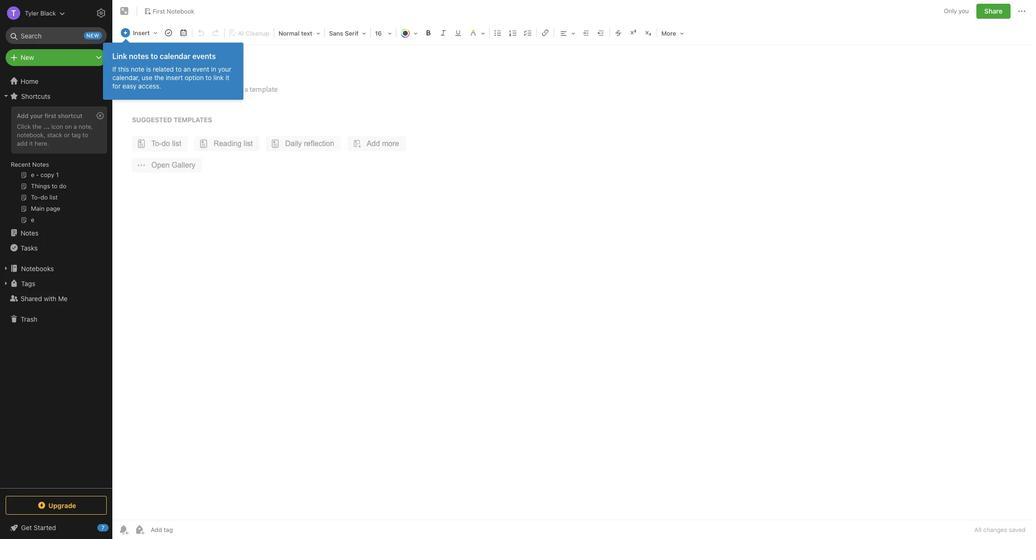 Task type: vqa. For each thing, say whether or not it's contained in the screenshot.
the Upgrade "image"
no



Task type: locate. For each thing, give the bounding box(es) containing it.
notes right recent
[[32, 161, 49, 168]]

to down in
[[206, 74, 212, 81]]

your
[[218, 65, 232, 73], [30, 112, 43, 119]]

first notebook
[[153, 7, 195, 15]]

to down note,
[[82, 131, 88, 139]]

notes
[[129, 52, 149, 60]]

the inside link notes to calendar events if this note is related to an event in your calendar, use the insert option to link it for easy access.
[[154, 74, 164, 81]]

me
[[58, 294, 68, 302]]

tree
[[0, 74, 112, 488]]

italic image
[[437, 26, 450, 39]]

0 horizontal spatial the
[[32, 123, 42, 130]]

Note Editor text field
[[112, 45, 1034, 520]]

trash link
[[0, 311, 112, 326]]

more image
[[658, 26, 687, 39]]

notebook,
[[17, 131, 45, 139]]

first
[[153, 7, 165, 15]]

superscript image
[[627, 26, 640, 39]]

it down notebook,
[[29, 139, 33, 147]]

insert
[[166, 74, 183, 81]]

0 horizontal spatial your
[[30, 112, 43, 119]]

note window element
[[112, 0, 1034, 539]]

strikethrough image
[[612, 26, 625, 39]]

link
[[112, 52, 127, 60]]

notes up tasks
[[21, 229, 39, 237]]

shared with me
[[21, 294, 68, 302]]

tags button
[[0, 276, 112, 291]]

the down the related on the left top
[[154, 74, 164, 81]]

on
[[65, 123, 72, 130]]

1 vertical spatial notes
[[21, 229, 39, 237]]

tag
[[72, 131, 81, 139]]

related
[[153, 65, 174, 73]]

easy
[[123, 82, 137, 90]]

it
[[226, 74, 230, 81], [29, 139, 33, 147]]

0 vertical spatial your
[[218, 65, 232, 73]]

your up click the ...
[[30, 112, 43, 119]]

if
[[112, 65, 116, 73]]

0 vertical spatial the
[[154, 74, 164, 81]]

indent image
[[580, 26, 593, 39]]

None search field
[[12, 27, 100, 44]]

notebooks
[[21, 264, 54, 272]]

group
[[0, 104, 112, 229]]

settings image
[[96, 7, 107, 19]]

insert image
[[118, 26, 161, 39]]

1 horizontal spatial your
[[218, 65, 232, 73]]

upgrade
[[48, 501, 76, 509]]

your inside tree
[[30, 112, 43, 119]]

1 horizontal spatial the
[[154, 74, 164, 81]]

trash
[[21, 315, 37, 323]]

tree containing home
[[0, 74, 112, 488]]

font size image
[[372, 26, 395, 39]]

0 horizontal spatial it
[[29, 139, 33, 147]]

share
[[985, 7, 1003, 15]]

saved
[[1010, 526, 1026, 533]]

tasks
[[21, 244, 38, 252]]

group inside tree
[[0, 104, 112, 229]]

home
[[21, 77, 39, 85]]

expand tags image
[[2, 280, 10, 287]]

it right link
[[226, 74, 230, 81]]

1 horizontal spatial it
[[226, 74, 230, 81]]

notes
[[32, 161, 49, 168], [21, 229, 39, 237]]

1 vertical spatial your
[[30, 112, 43, 119]]

icon on a note, notebook, stack or tag to add it here.
[[17, 123, 93, 147]]

first notebook button
[[141, 5, 198, 18]]

in
[[211, 65, 216, 73]]

the left ...
[[32, 123, 42, 130]]

notes link
[[0, 225, 112, 240]]

notebook
[[167, 7, 195, 15]]

bold image
[[422, 26, 435, 39]]

shared
[[21, 294, 42, 302]]

0 vertical spatial it
[[226, 74, 230, 81]]

an
[[184, 65, 191, 73]]

is
[[146, 65, 151, 73]]

Search text field
[[12, 27, 100, 44]]

...
[[43, 123, 50, 130]]

the
[[154, 74, 164, 81], [32, 123, 42, 130]]

only
[[945, 7, 958, 15]]

expand note image
[[119, 6, 130, 17]]

or
[[64, 131, 70, 139]]

to
[[151, 52, 158, 60], [176, 65, 182, 73], [206, 74, 212, 81], [82, 131, 88, 139]]

your up link
[[218, 65, 232, 73]]

link notes to calendar events if this note is related to an event in your calendar, use the insert option to link it for easy access.
[[112, 52, 232, 90]]

it inside icon on a note, notebook, stack or tag to add it here.
[[29, 139, 33, 147]]

highlight image
[[466, 26, 488, 39]]

group containing add your first shortcut
[[0, 104, 112, 229]]

recent notes
[[11, 161, 49, 168]]

1 vertical spatial it
[[29, 139, 33, 147]]

heading level image
[[275, 26, 324, 39]]



Task type: describe. For each thing, give the bounding box(es) containing it.
all
[[975, 526, 982, 533]]

calendar event image
[[177, 26, 190, 39]]

a
[[74, 123, 77, 130]]

underline image
[[452, 26, 465, 39]]

checklist image
[[522, 26, 535, 39]]

events
[[192, 52, 216, 60]]

shortcuts
[[21, 92, 50, 100]]

subscript image
[[642, 26, 655, 39]]

note
[[131, 65, 144, 73]]

add your first shortcut
[[17, 112, 82, 119]]

shared with me link
[[0, 291, 112, 306]]

upgrade button
[[6, 496, 107, 515]]

changes
[[984, 526, 1008, 533]]

recent
[[11, 161, 31, 168]]

insert link image
[[539, 26, 552, 39]]

add
[[17, 139, 28, 147]]

0 vertical spatial notes
[[32, 161, 49, 168]]

note,
[[79, 123, 93, 130]]

font color image
[[398, 26, 421, 39]]

bulleted list image
[[492, 26, 505, 39]]

event
[[193, 65, 209, 73]]

this
[[118, 65, 129, 73]]

to inside icon on a note, notebook, stack or tag to add it here.
[[82, 131, 88, 139]]

you
[[959, 7, 969, 15]]

tags
[[21, 279, 35, 287]]

new button
[[6, 49, 107, 66]]

access.
[[138, 82, 161, 90]]

add
[[17, 112, 28, 119]]

to up is
[[151, 52, 158, 60]]

calendar,
[[112, 74, 140, 81]]

shortcut
[[58, 112, 82, 119]]

1 vertical spatial the
[[32, 123, 42, 130]]

alignment image
[[555, 26, 579, 39]]

only you
[[945, 7, 969, 15]]

your inside link notes to calendar events if this note is related to an event in your calendar, use the insert option to link it for easy access.
[[218, 65, 232, 73]]

stack
[[47, 131, 62, 139]]

click the ...
[[17, 123, 50, 130]]

font family image
[[326, 26, 370, 39]]

use
[[142, 74, 153, 81]]

outdent image
[[595, 26, 608, 39]]

link
[[214, 74, 224, 81]]

task image
[[162, 26, 175, 39]]

with
[[44, 294, 56, 302]]

share button
[[977, 4, 1011, 19]]

here.
[[35, 139, 49, 147]]

shortcuts button
[[0, 89, 112, 104]]

add a reminder image
[[118, 524, 129, 535]]

all changes saved
[[975, 526, 1026, 533]]

new
[[21, 53, 34, 61]]

expand notebooks image
[[2, 265, 10, 272]]

calendar
[[160, 52, 191, 60]]

option
[[185, 74, 204, 81]]

click
[[17, 123, 31, 130]]

tasks button
[[0, 240, 112, 255]]

home link
[[0, 74, 112, 89]]

icon
[[51, 123, 63, 130]]

numbered list image
[[507, 26, 520, 39]]

for
[[112, 82, 121, 90]]

first
[[45, 112, 56, 119]]

to left an
[[176, 65, 182, 73]]

it inside link notes to calendar events if this note is related to an event in your calendar, use the insert option to link it for easy access.
[[226, 74, 230, 81]]

add tag image
[[134, 524, 145, 535]]

notebooks link
[[0, 261, 112, 276]]



